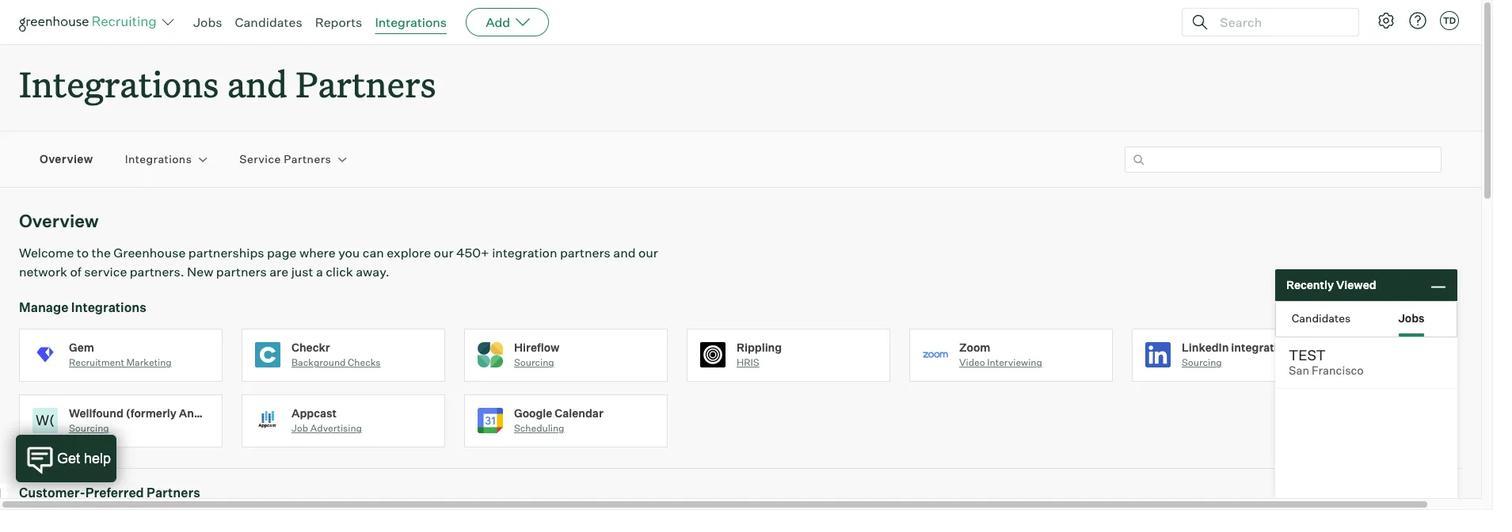 Task type: locate. For each thing, give the bounding box(es) containing it.
to
[[77, 245, 89, 261]]

integration
[[492, 245, 557, 261]]

1 horizontal spatial and
[[613, 245, 636, 261]]

integrations
[[375, 14, 447, 30], [19, 60, 219, 107], [125, 152, 192, 166], [71, 300, 146, 315]]

recently viewed
[[1286, 278, 1376, 292]]

partners right integration at the left of page
[[560, 245, 611, 261]]

integrations link
[[375, 14, 447, 30], [125, 152, 192, 167]]

2 horizontal spatial sourcing
[[1182, 357, 1222, 369]]

our
[[434, 245, 454, 261], [639, 245, 658, 261]]

viewed
[[1336, 278, 1376, 292]]

explore
[[387, 245, 431, 261]]

rippling hris
[[737, 340, 782, 369]]

google
[[514, 406, 552, 420]]

san
[[1289, 364, 1309, 378]]

test
[[1289, 346, 1326, 364]]

integrations and partners
[[19, 60, 436, 107]]

0 horizontal spatial and
[[227, 60, 288, 107]]

and
[[227, 60, 288, 107], [613, 245, 636, 261]]

sourcing inside wellfound (formerly angellist talent) sourcing
[[69, 422, 109, 434]]

test san francisco
[[1289, 346, 1364, 378]]

jobs
[[193, 14, 222, 30], [1398, 311, 1425, 324]]

gem
[[69, 340, 94, 354]]

0 vertical spatial partners
[[296, 60, 436, 107]]

recently
[[1286, 278, 1334, 292]]

1 vertical spatial partners
[[284, 152, 331, 166]]

1 horizontal spatial integrations link
[[375, 14, 447, 30]]

reports
[[315, 14, 362, 30]]

overview
[[40, 152, 93, 166], [19, 210, 99, 231]]

customer-preferred partners
[[19, 485, 200, 501]]

checks
[[348, 357, 381, 369]]

add button
[[466, 8, 549, 36]]

0 horizontal spatial our
[[434, 245, 454, 261]]

service
[[84, 264, 127, 280]]

partners right service in the left top of the page
[[284, 152, 331, 166]]

0 vertical spatial partners
[[560, 245, 611, 261]]

sourcing inside linkedin integrations sourcing
[[1182, 357, 1222, 369]]

0 horizontal spatial sourcing
[[69, 422, 109, 434]]

network
[[19, 264, 67, 280]]

partners for integrations and partners
[[296, 60, 436, 107]]

zoom video interviewing
[[959, 340, 1042, 369]]

of
[[70, 264, 81, 280]]

zoom
[[959, 340, 991, 354]]

partnerships
[[188, 245, 264, 261]]

partners
[[296, 60, 436, 107], [284, 152, 331, 166], [147, 485, 200, 501]]

1 horizontal spatial our
[[639, 245, 658, 261]]

manage integrations
[[19, 300, 146, 315]]

talent)
[[233, 406, 272, 420]]

sourcing
[[514, 357, 554, 369], [1182, 357, 1222, 369], [69, 422, 109, 434]]

click
[[326, 264, 353, 280]]

2 vertical spatial partners
[[147, 485, 200, 501]]

scheduling
[[514, 422, 564, 434]]

1 vertical spatial partners
[[216, 264, 267, 280]]

1 vertical spatial jobs
[[1398, 311, 1425, 324]]

francisco
[[1312, 364, 1364, 378]]

jobs link
[[193, 14, 222, 30]]

greenhouse recruiting image
[[19, 13, 162, 32]]

and inside welcome to the greenhouse partnerships page where you can explore our 450+ integration partners and our network of service partners. new partners are just a click away.
[[613, 245, 636, 261]]

video
[[959, 357, 985, 369]]

w(
[[36, 411, 55, 429]]

just
[[291, 264, 313, 280]]

sourcing down hireflow
[[514, 357, 554, 369]]

reports link
[[315, 14, 362, 30]]

angellist
[[179, 406, 231, 420]]

td
[[1443, 15, 1456, 26]]

wellfound
[[69, 406, 123, 420]]

partners for customer-preferred partners
[[147, 485, 200, 501]]

calendar
[[555, 406, 603, 420]]

you
[[338, 245, 360, 261]]

sourcing down wellfound
[[69, 422, 109, 434]]

0 horizontal spatial jobs
[[193, 14, 222, 30]]

0 horizontal spatial integrations link
[[125, 152, 192, 167]]

0 vertical spatial jobs
[[193, 14, 222, 30]]

td button
[[1440, 11, 1459, 30]]

hireflow
[[514, 340, 560, 354]]

welcome
[[19, 245, 74, 261]]

service partners link
[[240, 152, 331, 167]]

service partners
[[240, 152, 331, 166]]

1 horizontal spatial jobs
[[1398, 311, 1425, 324]]

greenhouse
[[114, 245, 186, 261]]

1 vertical spatial and
[[613, 245, 636, 261]]

1 vertical spatial overview
[[19, 210, 99, 231]]

appcast
[[292, 406, 337, 420]]

gem recruitment marketing
[[69, 340, 172, 369]]

1 horizontal spatial sourcing
[[514, 357, 554, 369]]

partners down partnerships
[[216, 264, 267, 280]]

checkr background checks
[[292, 340, 381, 369]]

welcome to the greenhouse partnerships page where you can explore our 450+ integration partners and our network of service partners. new partners are just a click away.
[[19, 245, 658, 280]]

1 vertical spatial integrations link
[[125, 152, 192, 167]]

partners
[[560, 245, 611, 261], [216, 264, 267, 280]]

partners right preferred
[[147, 485, 200, 501]]

sourcing down linkedin
[[1182, 357, 1222, 369]]

partners down reports on the top
[[296, 60, 436, 107]]

None text field
[[1125, 146, 1442, 172]]



Task type: vqa. For each thing, say whether or not it's contained in the screenshot.
the am in 3:00 am OPTION
no



Task type: describe. For each thing, give the bounding box(es) containing it.
0 vertical spatial and
[[227, 60, 288, 107]]

marketing
[[126, 357, 172, 369]]

linkedin
[[1182, 340, 1229, 354]]

add
[[486, 14, 510, 30]]

configure image
[[1377, 11, 1396, 30]]

candidates
[[235, 14, 302, 30]]

service
[[240, 152, 281, 166]]

the
[[91, 245, 111, 261]]

customer-
[[19, 485, 85, 501]]

background
[[292, 357, 346, 369]]

rippling
[[737, 340, 782, 354]]

450+
[[456, 245, 489, 261]]

page
[[267, 245, 297, 261]]

a
[[316, 264, 323, 280]]

1 horizontal spatial partners
[[560, 245, 611, 261]]

sourcing inside hireflow sourcing
[[514, 357, 554, 369]]

0 vertical spatial overview
[[40, 152, 93, 166]]

(formerly
[[126, 406, 176, 420]]

Search text field
[[1216, 11, 1344, 34]]

checkr
[[292, 340, 330, 354]]

advertising
[[310, 422, 362, 434]]

appcast job advertising
[[292, 406, 362, 434]]

hireflow sourcing
[[514, 340, 560, 369]]

candidates link
[[235, 14, 302, 30]]

partners.
[[130, 264, 184, 280]]

linkedin integrations sourcing
[[1182, 340, 1297, 369]]

interviewing
[[987, 357, 1042, 369]]

td button
[[1437, 8, 1462, 33]]

0 vertical spatial integrations link
[[375, 14, 447, 30]]

new
[[187, 264, 213, 280]]

away.
[[356, 264, 390, 280]]

where
[[299, 245, 336, 261]]

wellfound (formerly angellist talent) sourcing
[[69, 406, 272, 434]]

are
[[270, 264, 288, 280]]

recruitment
[[69, 357, 124, 369]]

overview link
[[40, 152, 93, 167]]

0 horizontal spatial partners
[[216, 264, 267, 280]]

preferred
[[85, 485, 144, 501]]

partners inside service partners link
[[284, 152, 331, 166]]

can
[[363, 245, 384, 261]]

manage
[[19, 300, 68, 315]]

1 our from the left
[[434, 245, 454, 261]]

2 our from the left
[[639, 245, 658, 261]]

hris
[[737, 357, 759, 369]]

job
[[292, 422, 308, 434]]

google calendar scheduling
[[514, 406, 603, 434]]

integrations
[[1231, 340, 1297, 354]]



